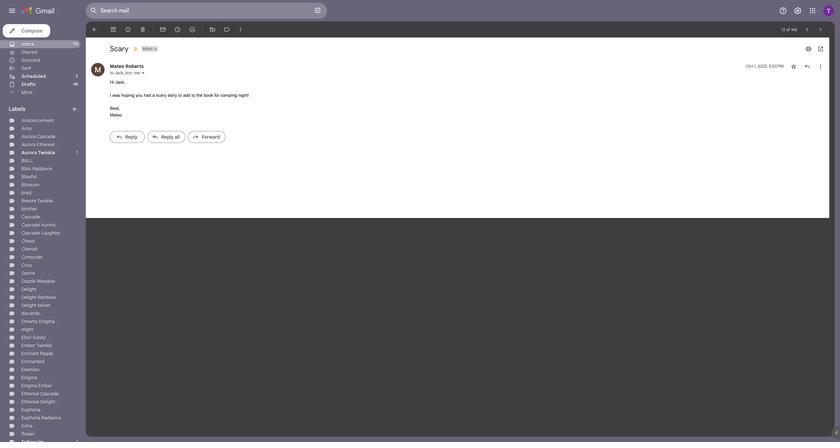 Task type: locate. For each thing, give the bounding box(es) containing it.
None search field
[[86, 3, 327, 19]]

aurora ethereal
[[21, 142, 55, 148]]

scary
[[110, 44, 129, 53]]

meadow
[[37, 279, 55, 285]]

cascade up chaos link
[[21, 230, 40, 236]]

1 vertical spatial euphoria
[[21, 415, 40, 422]]

2 euphoria from the top
[[21, 415, 40, 422]]

show details image
[[141, 71, 145, 75]]

0 vertical spatial mateo
[[110, 63, 124, 69]]

twinkle down aurora ethereal
[[38, 150, 55, 156]]

advanced search options image
[[311, 4, 325, 17]]

bliss
[[21, 166, 31, 172]]

mateo down best,
[[110, 113, 122, 118]]

forward
[[202, 134, 220, 140]]

12
[[782, 27, 786, 32]]

1 vertical spatial mateo
[[110, 113, 122, 118]]

mateo roberts
[[110, 63, 144, 69]]

1 vertical spatial ethereal
[[21, 391, 39, 397]]

support image
[[780, 7, 788, 15]]

euphoria down euphoria link
[[21, 415, 40, 422]]

aurora for aurora twinkle
[[21, 150, 37, 156]]

0 horizontal spatial reply
[[125, 134, 138, 140]]

mateo up the jack
[[110, 63, 124, 69]]

dance link
[[21, 271, 35, 277]]

inbox for inbox button
[[143, 46, 153, 51]]

sunny
[[33, 335, 46, 341]]

cascade for cascade link
[[21, 214, 40, 220]]

announcement
[[21, 118, 54, 124]]

inbox inside labels navigation
[[21, 41, 34, 47]]

1 horizontal spatial ember
[[38, 383, 52, 389]]

ethereal for cascade
[[21, 391, 39, 397]]

blossom link
[[21, 182, 39, 188]]

euphoria down ethereal delight 'link'
[[21, 407, 40, 413]]

twinkle up ripple
[[36, 343, 52, 349]]

ethereal down enigma ember
[[21, 391, 39, 397]]

cherish link
[[21, 246, 38, 253]]

2 vertical spatial ethereal
[[21, 399, 39, 405]]

labels navigation
[[0, 21, 86, 443]]

radiance up blissful link
[[32, 166, 52, 172]]

Not starred checkbox
[[791, 63, 798, 70]]

of
[[787, 27, 791, 32]]

the
[[196, 93, 203, 98]]

scheduled
[[21, 73, 46, 79]]

rainbow
[[38, 295, 56, 301]]

ember up "ethereal cascade"
[[38, 383, 52, 389]]

dance
[[21, 271, 35, 277]]

inbox inside button
[[143, 46, 153, 51]]

enigma ember link
[[21, 383, 52, 389]]

ethereal for delight
[[21, 399, 39, 405]]

3
[[76, 74, 78, 79]]

aurora up laughter
[[41, 222, 55, 228]]

to left the jack
[[110, 70, 114, 75]]

inbox for inbox link
[[21, 41, 34, 47]]

forward link
[[188, 131, 226, 143]]

aurora down arno link
[[21, 134, 36, 140]]

reply all
[[161, 134, 180, 140]]

radiance down ethereal delight
[[42, 415, 61, 422]]

0 vertical spatial twinkle
[[38, 150, 55, 156]]

dreamy
[[21, 319, 38, 325]]

1 vertical spatial enigma
[[21, 375, 37, 381]]

delight down 'dazzle'
[[21, 287, 36, 293]]

delete image
[[140, 26, 146, 33]]

archive image
[[110, 26, 117, 33]]

to left add
[[178, 93, 182, 98]]

report spam image
[[125, 26, 131, 33]]

aurora twinkle
[[21, 150, 55, 156]]

enigma down enemies link
[[21, 375, 37, 381]]

1 horizontal spatial reply
[[161, 134, 174, 140]]

2 vertical spatial twinkle
[[36, 343, 52, 349]]

cascade for cascade aurora
[[21, 222, 40, 228]]

inbox button
[[141, 46, 153, 52]]

main menu image
[[8, 7, 16, 15]]

twinkle for ember twinkle
[[36, 343, 52, 349]]

brother
[[21, 206, 37, 212]]

delight velvet link
[[21, 303, 50, 309]]

0 vertical spatial radiance
[[32, 166, 52, 172]]

aurora
[[21, 134, 36, 140], [21, 142, 36, 148], [21, 150, 37, 156], [41, 222, 55, 228]]

0 vertical spatial ember
[[21, 343, 35, 349]]

aurora up aurora twinkle
[[21, 142, 36, 148]]

compose
[[21, 28, 42, 34]]

computer
[[21, 255, 43, 261]]

1 reply from the left
[[125, 134, 138, 140]]

scheduled link
[[21, 73, 46, 79]]

0 horizontal spatial inbox
[[21, 41, 34, 47]]

delight down delight link
[[21, 295, 36, 301]]

more
[[21, 90, 32, 96]]

twinkle right breeze
[[37, 198, 53, 204]]

to left the
[[192, 93, 195, 98]]

twinkle
[[38, 150, 55, 156], [37, 198, 53, 204], [36, 343, 52, 349]]

radiance
[[32, 166, 52, 172], [42, 415, 61, 422]]

delight for delight rainbow
[[21, 295, 36, 301]]

1 vertical spatial twinkle
[[37, 198, 53, 204]]

2 horizontal spatial to
[[192, 93, 195, 98]]

reply all link
[[148, 131, 186, 143]]

enigma link
[[21, 375, 37, 381]]

enchanted
[[21, 359, 44, 365]]

blossom
[[21, 182, 39, 188]]

cascade down brother
[[21, 214, 40, 220]]

compose button
[[3, 24, 50, 38]]

cascade aurora link
[[21, 222, 55, 228]]

cozy link
[[21, 263, 32, 269]]

inbox up starred
[[21, 41, 34, 47]]

ethereal up euphoria link
[[21, 399, 39, 405]]

labels
[[9, 106, 25, 113]]

enigma down velvet at bottom left
[[39, 319, 55, 325]]

cascade down cascade link
[[21, 222, 40, 228]]

not starred image
[[791, 63, 798, 70]]

chaos link
[[21, 238, 35, 244]]

flower link
[[21, 432, 35, 438]]

ember up enchant
[[21, 343, 35, 349]]

aurora up ball at the left of the page
[[21, 150, 37, 156]]

cascade laughter
[[21, 230, 61, 236]]

enigma ember
[[21, 383, 52, 389]]

cascade up aurora ethereal
[[37, 134, 55, 140]]

jack
[[115, 70, 123, 75]]

1 horizontal spatial inbox
[[143, 46, 153, 51]]

inbox down delete icon
[[143, 46, 153, 51]]

2 reply from the left
[[161, 134, 174, 140]]

ripple
[[40, 351, 53, 357]]

2 mateo from the top
[[110, 113, 122, 118]]

ember twinkle
[[21, 343, 52, 349]]

delight link
[[21, 287, 36, 293]]

cascade aurora
[[21, 222, 55, 228]]

0 vertical spatial euphoria
[[21, 407, 40, 413]]

2 vertical spatial enigma
[[21, 383, 37, 389]]

enigma down the 'enigma' link on the left bottom of the page
[[21, 383, 37, 389]]

delight up discardo
[[21, 303, 36, 309]]

story
[[168, 93, 177, 98]]

1 vertical spatial radiance
[[42, 415, 61, 422]]

1 euphoria from the top
[[21, 407, 40, 413]]

to
[[110, 70, 114, 75], [178, 93, 182, 98], [192, 93, 195, 98]]

discardo
[[21, 311, 40, 317]]

ethereal down aurora cascade link
[[37, 142, 55, 148]]

scary
[[156, 93, 166, 98]]

ember twinkle link
[[21, 343, 52, 349]]

1 mateo from the top
[[110, 63, 124, 69]]

enigma
[[39, 319, 55, 325], [21, 375, 37, 381], [21, 383, 37, 389]]

snoozed
[[21, 57, 40, 63]]

breeze twinkle
[[21, 198, 53, 204]]

mateo
[[110, 63, 124, 69], [110, 113, 122, 118]]

aurora cascade
[[21, 134, 55, 140]]

48
[[73, 82, 78, 87]]

sent link
[[21, 65, 31, 71]]

brother link
[[21, 206, 37, 212]]

for
[[214, 93, 220, 98]]

0 horizontal spatial to
[[110, 70, 114, 75]]

more image
[[237, 26, 244, 33]]

0 vertical spatial ethereal
[[37, 142, 55, 148]]



Task type: describe. For each thing, give the bounding box(es) containing it.
1 horizontal spatial to
[[178, 93, 182, 98]]

discardo link
[[21, 311, 40, 317]]

145
[[792, 27, 798, 32]]

a
[[152, 93, 155, 98]]

hoping
[[121, 93, 134, 98]]

aurora for aurora cascade
[[21, 134, 36, 140]]

elight
[[21, 327, 33, 333]]

ethereal delight
[[21, 399, 55, 405]]

you
[[136, 93, 143, 98]]

dreamy enigma
[[21, 319, 55, 325]]

cascade for cascade laughter
[[21, 230, 40, 236]]

euphoria for euphoria radiance
[[21, 415, 40, 422]]

cascade link
[[21, 214, 40, 220]]

snoozed link
[[21, 57, 40, 63]]

all
[[175, 134, 180, 140]]

70
[[73, 42, 78, 47]]

dazzle meadow link
[[21, 279, 55, 285]]

breeze
[[21, 198, 36, 204]]

enemies
[[21, 367, 39, 373]]

elixir
[[21, 335, 32, 341]]

cascade laughter link
[[21, 230, 61, 236]]

,
[[123, 70, 124, 75]]

1 vertical spatial ember
[[38, 383, 52, 389]]

delight for delight velvet
[[21, 303, 36, 309]]

enchant
[[21, 351, 39, 357]]

enchant ripple
[[21, 351, 53, 357]]

roberts
[[126, 63, 144, 69]]

add
[[183, 93, 190, 98]]

aurora ethereal link
[[21, 142, 55, 148]]

ethereal delight link
[[21, 399, 55, 405]]

delight rainbow link
[[21, 295, 56, 301]]

arno
[[21, 126, 32, 132]]

mark as unread image
[[160, 26, 166, 33]]

more button
[[0, 89, 80, 97]]

ethereal cascade
[[21, 391, 59, 397]]

1
[[76, 150, 78, 155]]

2023,
[[758, 64, 768, 69]]

aurora for aurora ethereal
[[21, 142, 36, 148]]

ball
[[21, 158, 33, 164]]

settings image
[[794, 7, 802, 15]]

was
[[112, 93, 120, 98]]

hi jack,
[[110, 80, 125, 85]]

book
[[204, 93, 213, 98]]

search mail image
[[88, 5, 100, 17]]

camping
[[221, 93, 237, 98]]

delight down "ethereal cascade"
[[40, 399, 55, 405]]

1,
[[755, 64, 757, 69]]

Search mail text field
[[101, 7, 295, 14]]

3:00 pm
[[769, 64, 784, 69]]

labels image
[[224, 26, 231, 33]]

oct
[[747, 64, 754, 69]]

velvet
[[38, 303, 50, 309]]

oct 1, 2023, 3:00 pm cell
[[747, 63, 784, 70]]

arno link
[[21, 126, 32, 132]]

snooze image
[[174, 26, 181, 33]]

drafts link
[[21, 81, 36, 88]]

me
[[134, 70, 140, 75]]

brad link
[[21, 190, 31, 196]]

12 of 145
[[782, 27, 798, 32]]

bliss radiance link
[[21, 166, 52, 172]]

jack,
[[115, 80, 125, 85]]

enigma for the 'enigma' link on the left bottom of the page
[[21, 375, 37, 381]]

best,
[[110, 106, 120, 111]]

starred link
[[21, 49, 37, 55]]

euphoria for euphoria link
[[21, 407, 40, 413]]

bliss radiance
[[21, 166, 52, 172]]

announcement link
[[21, 118, 54, 124]]

aurora twinkle link
[[21, 150, 55, 156]]

reply link
[[110, 131, 145, 143]]

twinkle for breeze twinkle
[[37, 198, 53, 204]]

starred
[[21, 49, 37, 55]]

back to inbox image
[[91, 26, 98, 33]]

move to image
[[209, 26, 216, 33]]

dazzle meadow
[[21, 279, 55, 285]]

blissful link
[[21, 174, 37, 180]]

twinkle for aurora twinkle
[[38, 150, 55, 156]]

computer link
[[21, 255, 43, 261]]

reply for reply
[[125, 134, 138, 140]]

chaos
[[21, 238, 35, 244]]

elight link
[[21, 327, 33, 333]]

aurora cascade link
[[21, 134, 55, 140]]

inbox link
[[21, 41, 34, 47]]

euphoria radiance link
[[21, 415, 61, 422]]

extra
[[21, 424, 32, 430]]

delight for delight link
[[21, 287, 36, 293]]

extra link
[[21, 424, 32, 430]]

labels heading
[[9, 106, 71, 113]]

enigma for enigma ember
[[21, 383, 37, 389]]

elixir sunny link
[[21, 335, 46, 341]]

to jack , bcc: me
[[110, 70, 140, 75]]

radiance for euphoria radiance
[[42, 415, 61, 422]]

cascade up ethereal delight
[[40, 391, 59, 397]]

enchanted link
[[21, 359, 44, 365]]

add to tasks image
[[189, 26, 196, 33]]

hi
[[110, 80, 114, 85]]

gmail image
[[21, 4, 58, 17]]

reply for reply all
[[161, 134, 174, 140]]

blissful
[[21, 174, 37, 180]]

i was hoping you had a scary story to add to the book for camping night!
[[110, 93, 249, 98]]

flower
[[21, 432, 35, 438]]

0 vertical spatial enigma
[[39, 319, 55, 325]]

enemies link
[[21, 367, 39, 373]]

ethereal cascade link
[[21, 391, 59, 397]]

ball link
[[21, 158, 33, 164]]

euphoria radiance
[[21, 415, 61, 422]]

enchant ripple link
[[21, 351, 53, 357]]

0 horizontal spatial ember
[[21, 343, 35, 349]]

radiance for bliss radiance
[[32, 166, 52, 172]]

had
[[144, 93, 151, 98]]

delight velvet
[[21, 303, 50, 309]]

brad
[[21, 190, 31, 196]]



Task type: vqa. For each thing, say whether or not it's contained in the screenshot.
the 76
no



